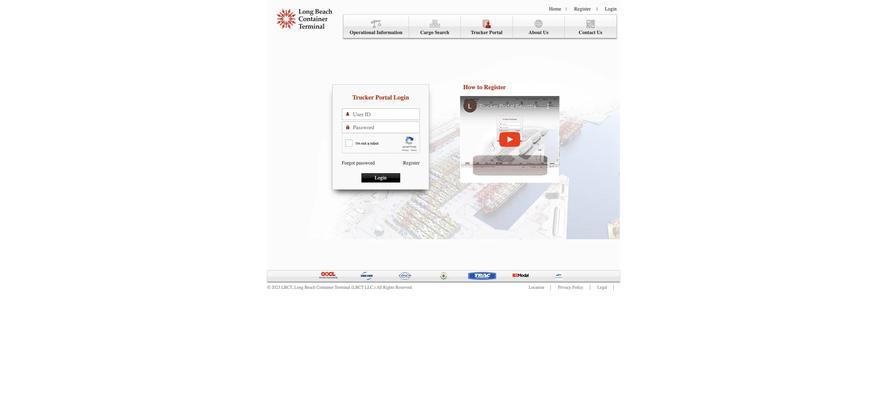 Task type: describe. For each thing, give the bounding box(es) containing it.
trucker portal link
[[461, 16, 513, 38]]

operational information
[[350, 30, 403, 35]]

us for about us
[[543, 30, 549, 35]]

contact
[[579, 30, 596, 35]]

trucker for trucker portal login
[[352, 94, 374, 101]]

information
[[377, 30, 403, 35]]

operational information link
[[344, 16, 409, 38]]

contact us link
[[565, 16, 617, 38]]

policy
[[572, 285, 584, 290]]

location
[[529, 285, 544, 290]]

login button
[[361, 173, 400, 183]]

legal link
[[597, 285, 607, 290]]

search
[[435, 30, 449, 35]]

© 2023 lbct, long beach container terminal (lbct llc.) all rights reserved.
[[267, 285, 413, 290]]

menu bar containing operational information
[[343, 14, 617, 38]]

privacy policy
[[558, 285, 584, 290]]

legal
[[597, 285, 607, 290]]

login for login link on the top of page
[[605, 6, 617, 12]]

location link
[[529, 285, 544, 290]]

1 horizontal spatial register
[[484, 84, 506, 91]]

lbct,
[[281, 285, 293, 290]]

login link
[[605, 6, 617, 12]]

privacy
[[558, 285, 571, 290]]

password
[[356, 160, 375, 166]]

about
[[529, 30, 542, 35]]

©
[[267, 285, 270, 290]]

home
[[549, 6, 561, 12]]

2 horizontal spatial register
[[574, 6, 591, 12]]

rights
[[383, 285, 394, 290]]

portal for trucker portal
[[489, 30, 503, 35]]

about us link
[[513, 16, 565, 38]]

2 | from the left
[[597, 7, 598, 12]]

forgot password
[[342, 160, 375, 166]]

beach
[[305, 285, 315, 290]]

contact us
[[579, 30, 602, 35]]

1 vertical spatial register link
[[403, 160, 420, 166]]

cargo search link
[[409, 16, 461, 38]]

trucker portal login
[[352, 94, 409, 101]]



Task type: locate. For each thing, give the bounding box(es) containing it.
1 vertical spatial login
[[394, 94, 409, 101]]

User ID text field
[[353, 109, 419, 120]]

1 vertical spatial register
[[484, 84, 506, 91]]

login
[[605, 6, 617, 12], [394, 94, 409, 101], [375, 175, 387, 181]]

0 horizontal spatial portal
[[375, 94, 392, 101]]

container
[[316, 285, 334, 290]]

reserved.
[[396, 285, 413, 290]]

1 us from the left
[[543, 30, 549, 35]]

1 horizontal spatial us
[[597, 30, 602, 35]]

0 vertical spatial register link
[[574, 6, 591, 12]]

llc.)
[[365, 285, 376, 290]]

2023
[[272, 285, 280, 290]]

login down password
[[375, 175, 387, 181]]

0 vertical spatial register
[[574, 6, 591, 12]]

login up contact us 'link'
[[605, 6, 617, 12]]

cargo
[[420, 30, 434, 35]]

menu bar
[[343, 14, 617, 38]]

us
[[543, 30, 549, 35], [597, 30, 602, 35]]

|
[[566, 7, 567, 12], [597, 7, 598, 12]]

register link
[[574, 6, 591, 12], [403, 160, 420, 166]]

login inside button
[[375, 175, 387, 181]]

1 horizontal spatial trucker
[[471, 30, 488, 35]]

trucker for trucker portal
[[471, 30, 488, 35]]

2 vertical spatial login
[[375, 175, 387, 181]]

us inside 'link'
[[597, 30, 602, 35]]

terminal
[[335, 285, 350, 290]]

0 horizontal spatial login
[[375, 175, 387, 181]]

us right the 'about'
[[543, 30, 549, 35]]

long
[[294, 285, 303, 290]]

trucker
[[471, 30, 488, 35], [352, 94, 374, 101]]

portal for trucker portal login
[[375, 94, 392, 101]]

how to register
[[463, 84, 506, 91]]

trucker portal
[[471, 30, 503, 35]]

us for contact us
[[597, 30, 602, 35]]

forgot password link
[[342, 160, 375, 166]]

privacy policy link
[[558, 285, 584, 290]]

trucker inside "menu bar"
[[471, 30, 488, 35]]

0 vertical spatial login
[[605, 6, 617, 12]]

all
[[377, 285, 382, 290]]

0 horizontal spatial us
[[543, 30, 549, 35]]

login for login button
[[375, 175, 387, 181]]

2 horizontal spatial login
[[605, 6, 617, 12]]

register
[[574, 6, 591, 12], [484, 84, 506, 91], [403, 160, 420, 166]]

1 vertical spatial portal
[[375, 94, 392, 101]]

2 us from the left
[[597, 30, 602, 35]]

(lbct
[[351, 285, 364, 290]]

portal
[[489, 30, 503, 35], [375, 94, 392, 101]]

about us
[[529, 30, 549, 35]]

1 vertical spatial trucker
[[352, 94, 374, 101]]

0 horizontal spatial register link
[[403, 160, 420, 166]]

2 vertical spatial register
[[403, 160, 420, 166]]

portal inside "menu bar"
[[489, 30, 503, 35]]

0 horizontal spatial trucker
[[352, 94, 374, 101]]

to
[[477, 84, 482, 91]]

0 vertical spatial portal
[[489, 30, 503, 35]]

1 horizontal spatial portal
[[489, 30, 503, 35]]

| left login link on the top of page
[[597, 7, 598, 12]]

us right contact
[[597, 30, 602, 35]]

Password password field
[[353, 122, 419, 133]]

0 vertical spatial trucker
[[471, 30, 488, 35]]

1 | from the left
[[566, 7, 567, 12]]

1 horizontal spatial |
[[597, 7, 598, 12]]

operational
[[350, 30, 375, 35]]

home link
[[549, 6, 561, 12]]

how
[[463, 84, 476, 91]]

login up "user id" text box
[[394, 94, 409, 101]]

| right home
[[566, 7, 567, 12]]

0 horizontal spatial |
[[566, 7, 567, 12]]

1 horizontal spatial register link
[[574, 6, 591, 12]]

forgot
[[342, 160, 355, 166]]

0 horizontal spatial register
[[403, 160, 420, 166]]

1 horizontal spatial login
[[394, 94, 409, 101]]

cargo search
[[420, 30, 449, 35]]



Task type: vqa. For each thing, say whether or not it's contained in the screenshot.
right Portal
yes



